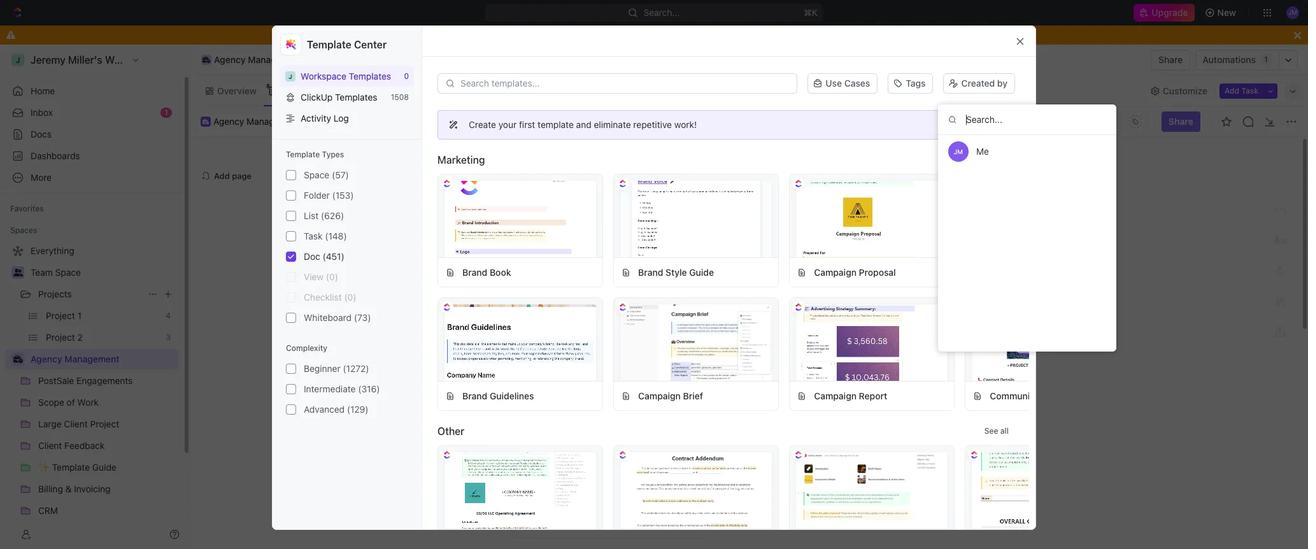 Task type: vqa. For each thing, say whether or not it's contained in the screenshot.


Task type: locate. For each thing, give the bounding box(es) containing it.
see all down more
[[985, 155, 1009, 164]]

team inside team link
[[710, 85, 732, 96]]

welcome! inside welcome! 'link'
[[280, 85, 322, 96]]

checklist
[[304, 292, 342, 303]]

1 all from the top
[[1001, 155, 1009, 164]]

add
[[1225, 86, 1240, 95], [214, 170, 230, 181], [526, 230, 542, 241]]

0 vertical spatial see all
[[985, 155, 1009, 164]]

1 vertical spatial management
[[247, 116, 300, 127]]

2 see from the top
[[985, 426, 999, 436]]

1 vertical spatial template
[[286, 150, 320, 159]]

1 vertical spatial space
[[55, 267, 81, 278]]

team right the user group image
[[31, 267, 53, 278]]

the left sidebar
[[843, 336, 858, 347]]

1 see all button from the top
[[980, 152, 1014, 168]]

user group image
[[13, 269, 23, 277]]

and right "template"
[[576, 119, 592, 130]]

new
[[1218, 7, 1237, 18]]

click
[[533, 351, 554, 363]]

1 vertical spatial list
[[304, 210, 319, 221]]

list right team link
[[756, 85, 771, 96]]

(0)
[[326, 271, 338, 282], [344, 292, 356, 303]]

task up doc
[[304, 231, 323, 241]]

the up ✨
[[562, 336, 577, 347]]

and down to
[[513, 351, 530, 363]]

share down customize button
[[1169, 116, 1194, 127]]

add inside the add task 'button'
[[1225, 86, 1240, 95]]

automations
[[1203, 54, 1256, 65]]

brand left book
[[463, 267, 488, 277]]

add left comment on the left top
[[526, 230, 542, 241]]

eliminate
[[594, 119, 631, 130]]

0 vertical spatial business time image
[[203, 119, 209, 124]]

hide
[[752, 29, 771, 40]]

campaign for campaign report
[[814, 390, 857, 401]]

0 vertical spatial task
[[1242, 86, 1259, 95]]

inbox
[[31, 107, 53, 118]]

add left page
[[214, 170, 230, 181]]

2 horizontal spatial welcome!
[[512, 246, 630, 276]]

business time image
[[203, 119, 209, 124], [13, 356, 23, 363]]

list (626)
[[304, 210, 344, 221]]

beginner
[[304, 363, 341, 374]]

Search templates... text field
[[461, 78, 790, 89]]

guide:
[[619, 351, 651, 363]]

0 horizontal spatial task
[[304, 231, 323, 241]]

style
[[666, 267, 687, 277]]

see all button down communication
[[980, 424, 1014, 439]]

see all button for other
[[980, 424, 1014, 439]]

campaign right communication
[[1059, 390, 1101, 401]]

1 vertical spatial to
[[831, 336, 840, 347]]

below
[[930, 336, 958, 347]]

1 vertical spatial agency management link
[[213, 116, 300, 127]]

2 all from the top
[[1001, 426, 1009, 436]]

brand left guidelines
[[463, 390, 488, 401]]

1
[[1265, 55, 1268, 64], [164, 108, 168, 117]]

j
[[289, 72, 292, 80]]

see for other
[[985, 426, 999, 436]]

1 vertical spatial team
[[31, 267, 53, 278]]

0 horizontal spatial (0)
[[326, 271, 338, 282]]

overview link
[[215, 82, 257, 100]]

tree containing team space
[[5, 241, 178, 549]]

2 horizontal spatial and
[[679, 336, 696, 347]]

agency management link inside sidebar navigation
[[31, 349, 176, 370]]

see all down communication
[[985, 426, 1009, 436]]

(0) for view (0)
[[326, 271, 338, 282]]

the
[[562, 336, 577, 347], [843, 336, 858, 347]]

to
[[513, 336, 524, 347]]

0 horizontal spatial team
[[31, 267, 53, 278]]

2 vertical spatial agency management
[[31, 354, 120, 364]]

home link
[[5, 81, 178, 101]]

list
[[756, 85, 771, 96], [304, 210, 319, 221]]

campaign
[[814, 267, 857, 277], [638, 390, 681, 401], [814, 390, 857, 401], [1059, 390, 1101, 401]]

marketing down create
[[438, 154, 485, 166]]

2 see all from the top
[[985, 426, 1009, 436]]

space up projects
[[55, 267, 81, 278]]

0 horizontal spatial 1
[[164, 108, 168, 117]]

template
[[307, 39, 352, 50], [286, 150, 320, 159], [571, 351, 617, 363]]

template down included
[[571, 351, 617, 363]]

navigate
[[789, 336, 828, 347]]

(153)
[[332, 190, 354, 201]]

agency management inside sidebar navigation
[[31, 354, 120, 364]]

1 vertical spatial see
[[985, 426, 999, 436]]

2 vertical spatial and
[[513, 351, 530, 363]]

workload
[[646, 85, 686, 96]]

1 vertical spatial see all
[[985, 426, 1009, 436]]

0 vertical spatial agency management link
[[198, 52, 306, 68]]

0 vertical spatial all
[[1001, 155, 1009, 164]]

(73)
[[354, 312, 371, 323]]

0 vertical spatial welcome!
[[280, 85, 322, 96]]

task down automations
[[1242, 86, 1259, 95]]

team for team space
[[31, 267, 53, 278]]

0 vertical spatial share
[[1159, 54, 1183, 65]]

0 vertical spatial template
[[307, 39, 352, 50]]

0 horizontal spatial welcome!
[[280, 85, 322, 96]]

template inside the ✨ template guide:
[[571, 351, 617, 363]]

other
[[438, 426, 465, 437]]

brand for brand book
[[463, 267, 488, 277]]

1 vertical spatial (0)
[[344, 292, 356, 303]]

marketing right for at right
[[1083, 267, 1125, 277]]

template for template center
[[307, 39, 352, 50]]

1 horizontal spatial (0)
[[344, 292, 356, 303]]

2 vertical spatial welcome!
[[512, 246, 630, 276]]

me
[[977, 146, 989, 157]]

1 horizontal spatial team
[[710, 85, 732, 96]]

sidebar navigation
[[0, 45, 190, 549]]

projects
[[38, 289, 72, 299]]

tree inside sidebar navigation
[[5, 241, 178, 549]]

space inside "link"
[[55, 267, 81, 278]]

to right want
[[574, 29, 582, 40]]

add down automations
[[1225, 86, 1240, 95]]

all down communication
[[1001, 426, 1009, 436]]

space
[[304, 169, 330, 180], [55, 267, 81, 278]]

jm
[[954, 148, 963, 155]]

0 horizontal spatial to
[[574, 29, 582, 40]]

wiki
[[345, 85, 364, 96]]

timeline
[[587, 85, 623, 96]]

all for marketing
[[1001, 155, 1009, 164]]

welcome! down clickup templates at the top left
[[325, 116, 366, 127]]

see all button down more
[[980, 152, 1014, 168]]

2 vertical spatial agency management link
[[31, 349, 176, 370]]

0 vertical spatial agency
[[214, 54, 246, 65]]

0 vertical spatial (0)
[[326, 271, 338, 282]]

1 horizontal spatial to
[[831, 336, 840, 347]]

1 vertical spatial and
[[679, 336, 696, 347]]

template for template types
[[286, 150, 320, 159]]

favorites button
[[5, 201, 49, 217]]

and right the guide
[[679, 336, 696, 347]]

(0) right "view"
[[326, 271, 338, 282]]

(1272)
[[343, 363, 369, 374]]

share up customize button
[[1159, 54, 1183, 65]]

0 horizontal spatial business time image
[[13, 356, 23, 363]]

list link
[[753, 82, 771, 100]]

included
[[579, 336, 619, 347]]

created by
[[962, 78, 1008, 89]]

new button
[[1200, 3, 1244, 23]]

1 horizontal spatial welcome!
[[325, 116, 366, 127]]

0 vertical spatial templates
[[349, 71, 391, 82]]

1 vertical spatial see all button
[[980, 424, 1014, 439]]

2 vertical spatial agency
[[31, 354, 62, 364]]

campaign left proposal
[[814, 267, 857, 277]]

add task
[[1225, 86, 1259, 95]]

2 horizontal spatial add
[[1225, 86, 1240, 95]]

1 vertical spatial agency management
[[213, 116, 300, 127]]

campaign left brief
[[638, 390, 681, 401]]

brand
[[463, 267, 488, 277], [638, 267, 664, 277], [463, 390, 488, 401]]

templates up wiki
[[349, 71, 391, 82]]

1 see all from the top
[[985, 155, 1009, 164]]

task
[[1242, 86, 1259, 95], [304, 231, 323, 241]]

1 vertical spatial agency
[[213, 116, 244, 127]]

2 the from the left
[[843, 336, 858, 347]]

tree
[[5, 241, 178, 549]]

1 horizontal spatial the
[[843, 336, 858, 347]]

template up workspace
[[307, 39, 352, 50]]

prompts
[[1030, 267, 1066, 277]]

see down communication
[[985, 426, 999, 436]]

1 vertical spatial add
[[214, 170, 230, 181]]

templates
[[349, 71, 391, 82], [335, 92, 377, 103]]

1 vertical spatial welcome!
[[325, 116, 366, 127]]

templates for clickup templates
[[335, 92, 377, 103]]

1 horizontal spatial list
[[756, 85, 771, 96]]

brand left style
[[638, 267, 664, 277]]

more
[[979, 120, 998, 129]]

created
[[962, 78, 995, 89]]

welcome!
[[280, 85, 322, 96], [325, 116, 366, 127], [512, 246, 630, 276]]

0 vertical spatial 1
[[1265, 55, 1268, 64]]

see for marketing
[[985, 155, 999, 164]]

0 horizontal spatial and
[[513, 351, 530, 363]]

agency inside sidebar navigation
[[31, 354, 62, 364]]

list for list
[[756, 85, 771, 96]]

task inside 'button'
[[1242, 86, 1259, 95]]

see right jm
[[985, 155, 999, 164]]

all right "me"
[[1001, 155, 1009, 164]]

team left list link
[[710, 85, 732, 96]]

0 horizontal spatial the
[[562, 336, 577, 347]]

1 horizontal spatial business time image
[[203, 119, 209, 124]]

1 the from the left
[[562, 336, 577, 347]]

1 see from the top
[[985, 155, 999, 164]]

(626)
[[321, 210, 344, 221]]

0 vertical spatial team
[[710, 85, 732, 96]]

1 vertical spatial all
[[1001, 426, 1009, 436]]

team inside team space "link"
[[31, 267, 53, 278]]

1 horizontal spatial add
[[526, 230, 542, 241]]

0 horizontal spatial space
[[55, 267, 81, 278]]

2 vertical spatial template
[[571, 351, 617, 363]]

(0) for checklist (0)
[[344, 292, 356, 303]]

0 vertical spatial marketing
[[438, 154, 485, 166]]

by
[[998, 78, 1008, 89]]

0 vertical spatial see
[[985, 155, 999, 164]]

created by button
[[939, 72, 1021, 95]]

management inside sidebar navigation
[[64, 354, 120, 364]]

2 vertical spatial management
[[64, 354, 120, 364]]

first
[[519, 119, 535, 130]]

to right navigate
[[831, 336, 840, 347]]

template left types
[[286, 150, 320, 159]]

agency management
[[214, 54, 303, 65], [213, 116, 300, 127], [31, 354, 120, 364]]

2 vertical spatial add
[[526, 230, 542, 241]]

welcome! down comment on the left top
[[512, 246, 630, 276]]

chatgpt
[[990, 267, 1028, 277]]

welcome! down jeremy miller's workspace, , 'element'
[[280, 85, 322, 96]]

1 horizontal spatial and
[[576, 119, 592, 130]]

team
[[710, 85, 732, 96], [31, 267, 53, 278]]

1 horizontal spatial marketing
[[1083, 267, 1125, 277]]

view
[[304, 271, 324, 282]]

see
[[985, 155, 999, 164], [985, 426, 999, 436]]

0 vertical spatial list
[[756, 85, 771, 96]]

brand style guide
[[638, 267, 714, 277]]

templates up activity log button
[[335, 92, 377, 103]]

browser
[[615, 29, 649, 40]]

agency management link
[[198, 52, 306, 68], [213, 116, 300, 127], [31, 349, 176, 370]]

to
[[574, 29, 582, 40], [831, 336, 840, 347]]

business time image
[[202, 57, 210, 63]]

0 vertical spatial add
[[1225, 86, 1240, 95]]

1 vertical spatial 1
[[164, 108, 168, 117]]

0 vertical spatial see all button
[[980, 152, 1014, 168]]

organizational chart
[[387, 85, 474, 96]]

0 vertical spatial space
[[304, 169, 330, 180]]

campaign left the report
[[814, 390, 857, 401]]

0 horizontal spatial list
[[304, 210, 319, 221]]

work!
[[675, 119, 697, 130]]

created by button
[[944, 73, 1016, 94]]

(0) up the (73)
[[344, 292, 356, 303]]

0 horizontal spatial add
[[214, 170, 230, 181]]

agency management for "agency management" link corresponding to the right business time image
[[213, 116, 300, 127]]

book
[[490, 267, 511, 277]]

setup
[[622, 336, 648, 347]]

1 vertical spatial templates
[[335, 92, 377, 103]]

1 horizontal spatial task
[[1242, 86, 1259, 95]]

brand for brand guidelines
[[463, 390, 488, 401]]

space up folder
[[304, 169, 330, 180]]

list down folder
[[304, 210, 319, 221]]

2 see all button from the top
[[980, 424, 1014, 439]]

management
[[248, 54, 303, 65], [247, 116, 300, 127], [64, 354, 120, 364]]



Task type: describe. For each thing, give the bounding box(es) containing it.
advanced (129)
[[304, 404, 369, 415]]

agency for business time image to the bottom
[[31, 354, 62, 364]]

docs link
[[5, 124, 178, 145]]

1 vertical spatial business time image
[[13, 356, 23, 363]]

docs
[[31, 129, 52, 140]]

jeremy miller's workspace, , element
[[285, 71, 296, 81]]

all for other
[[1001, 426, 1009, 436]]

want
[[551, 29, 571, 40]]

intermediate (316)
[[304, 384, 380, 394]]

wiki link
[[343, 82, 364, 100]]

add for add page
[[214, 170, 230, 181]]

folder (153)
[[304, 190, 354, 201]]

share button
[[1151, 50, 1191, 70]]

workload link
[[644, 82, 686, 100]]

1 vertical spatial task
[[304, 231, 323, 241]]

dashboards
[[31, 150, 80, 161]]

overall process
[[498, 85, 563, 96]]

✨
[[557, 352, 570, 364]]

getting
[[513, 304, 582, 328]]

(57)
[[332, 169, 349, 180]]

0 vertical spatial to
[[574, 29, 582, 40]]

resources,
[[738, 336, 787, 347]]

overall process link
[[495, 82, 563, 100]]

create your first template and eliminate repetitive work!
[[469, 119, 697, 130]]

chatgpt prompts for marketing
[[990, 267, 1125, 277]]

👋
[[312, 116, 323, 126]]

do
[[519, 29, 531, 40]]

guidelines
[[490, 390, 534, 401]]

activity log button
[[280, 108, 414, 129]]

welcome! link
[[278, 82, 322, 100]]

chart
[[451, 85, 474, 96]]

home
[[31, 85, 55, 96]]

started
[[586, 304, 655, 328]]

view (0)
[[304, 271, 338, 282]]

1 horizontal spatial 1
[[1265, 55, 1268, 64]]

agency management link for business time image to the bottom
[[31, 349, 176, 370]]

template center
[[307, 39, 387, 50]]

brand guidelines
[[463, 390, 534, 401]]

(129)
[[347, 404, 369, 415]]

campaign for campaign brief
[[638, 390, 681, 401]]

projects link
[[38, 284, 143, 305]]

see all for marketing
[[985, 155, 1009, 164]]

campaign report
[[814, 390, 888, 401]]

organizational chart link
[[385, 82, 474, 100]]

overview
[[217, 85, 257, 96]]

1 inside sidebar navigation
[[164, 108, 168, 117]]

advanced
[[304, 404, 345, 415]]

✨ template guide:
[[557, 351, 651, 364]]

brief
[[683, 390, 703, 401]]

0 vertical spatial and
[[576, 119, 592, 130]]

whiteboard
[[304, 312, 352, 323]]

learn
[[957, 120, 977, 129]]

upgrade
[[1152, 7, 1189, 18]]

0
[[404, 71, 409, 81]]

folder
[[304, 190, 330, 201]]

0 vertical spatial management
[[248, 54, 303, 65]]

to access the included setup guide and relevant resources, navigate to the sidebar shown below and click
[[513, 336, 960, 363]]

comment
[[545, 230, 583, 241]]

Search... text field
[[938, 104, 1117, 135]]

space (57)
[[304, 169, 349, 180]]

favorites
[[10, 204, 44, 213]]

templates for workspace templates
[[349, 71, 391, 82]]

campaign brief
[[638, 390, 703, 401]]

activity log
[[301, 113, 349, 124]]

to inside to access the included setup guide and relevant resources, navigate to the sidebar shown below and click
[[831, 336, 840, 347]]

guide
[[650, 336, 676, 347]]

communication campaign
[[990, 390, 1101, 401]]

list for list (626)
[[304, 210, 319, 221]]

enable
[[717, 29, 746, 40]]

1 horizontal spatial space
[[304, 169, 330, 180]]

(148)
[[325, 231, 347, 241]]

getting started
[[513, 304, 655, 328]]

template types
[[286, 150, 344, 159]]

your
[[499, 119, 517, 130]]

doc (451)
[[304, 251, 344, 262]]

agency management link for the right business time image
[[213, 116, 300, 127]]

guide
[[689, 267, 714, 277]]

add task button
[[1220, 83, 1264, 98]]

spaces
[[10, 226, 37, 235]]

page
[[232, 170, 252, 181]]

management for "agency management" link inside sidebar navigation
[[64, 354, 120, 364]]

intermediate
[[304, 384, 356, 394]]

communication
[[990, 390, 1056, 401]]

agency management for "agency management" link inside sidebar navigation
[[31, 354, 120, 364]]

1 vertical spatial marketing
[[1083, 267, 1125, 277]]

team space link
[[31, 262, 176, 283]]

relevant
[[699, 336, 735, 347]]

agency for the right business time image
[[213, 116, 244, 127]]

access
[[527, 336, 559, 347]]

see all for other
[[985, 426, 1009, 436]]

task (148)
[[304, 231, 347, 241]]

notifications?
[[652, 29, 708, 40]]

report
[[859, 390, 888, 401]]

campaign for campaign proposal
[[814, 267, 857, 277]]

0 vertical spatial agency management
[[214, 54, 303, 65]]

👋 welcome!
[[312, 116, 366, 127]]

add for add task
[[1225, 86, 1240, 95]]

beginner (1272)
[[304, 363, 369, 374]]

learn more link
[[952, 117, 1003, 133]]

doc
[[304, 251, 320, 262]]

see all button for marketing
[[980, 152, 1014, 168]]

management for "agency management" link corresponding to the right business time image
[[247, 116, 300, 127]]

team space
[[31, 267, 81, 278]]

1 vertical spatial share
[[1169, 116, 1194, 127]]

organizational
[[387, 85, 448, 96]]

types
[[322, 150, 344, 159]]

checklist (0)
[[304, 292, 356, 303]]

0 horizontal spatial marketing
[[438, 154, 485, 166]]

brand for brand style guide
[[638, 267, 664, 277]]

add for add comment
[[526, 230, 542, 241]]

share inside button
[[1159, 54, 1183, 65]]

learn more
[[957, 120, 998, 129]]

proposal
[[859, 267, 896, 277]]

team for team
[[710, 85, 732, 96]]

customize button
[[1147, 82, 1212, 100]]

shown
[[898, 336, 928, 347]]



